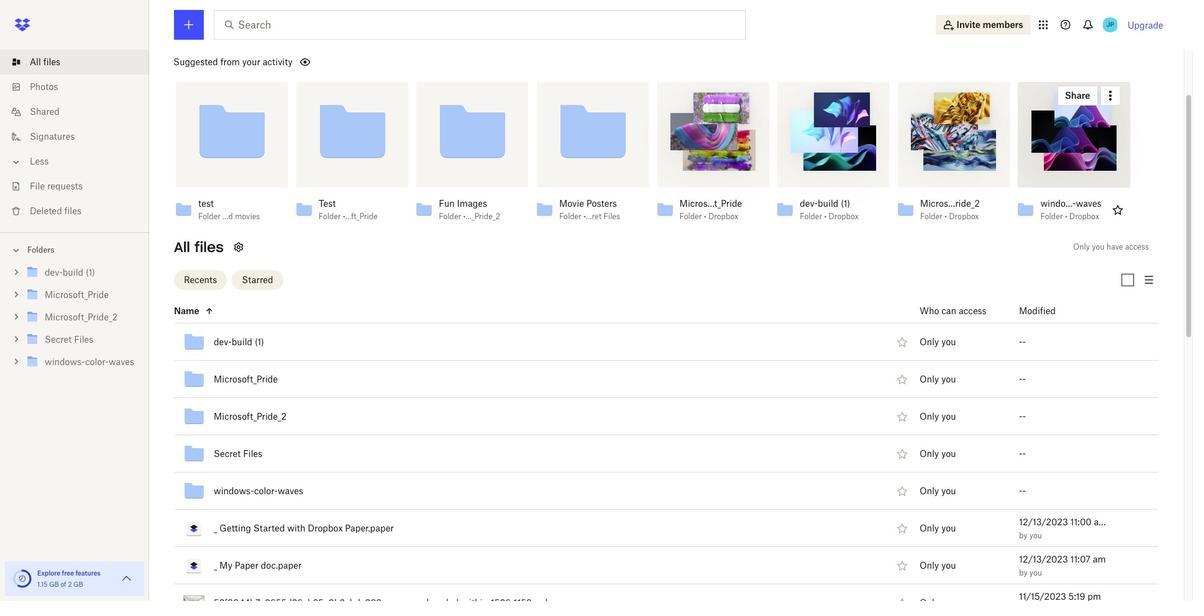 Task type: locate. For each thing, give the bounding box(es) containing it.
_ left getting
[[214, 523, 217, 534]]

only you button inside name dev-build (1), modified 12/5/2023 2:18 pm, element
[[920, 336, 957, 350]]

folder • dropbox button down micros…ride_2 button
[[921, 212, 983, 222]]

0 vertical spatial add to starred image
[[895, 335, 910, 350]]

2 vertical spatial files
[[243, 449, 263, 459]]

you inside 12/13/2023 11:07 am by you
[[1030, 569, 1043, 578]]

1 horizontal spatial microsoft_pride
[[214, 374, 278, 385]]

2 _ from the top
[[214, 560, 217, 571]]

only
[[1074, 242, 1091, 252], [920, 337, 939, 348], [920, 374, 939, 385], [920, 412, 939, 422], [920, 449, 939, 460], [920, 486, 939, 497], [920, 524, 939, 534], [920, 561, 939, 571]]

2 • from the left
[[825, 212, 827, 221]]

8 folder from the left
[[1041, 212, 1063, 221]]

0 horizontal spatial microsoft_pride_2 link
[[25, 310, 139, 326]]

starred button
[[232, 270, 283, 290]]

0 vertical spatial secret files link
[[25, 332, 139, 349]]

1 horizontal spatial all files
[[174, 239, 224, 256]]

fun
[[439, 198, 455, 209]]

name windows-color-waves, modified 12/5/2023 2:19 pm, element
[[147, 473, 1159, 510]]

only you inside name dev-build (1), modified 12/5/2023 2:18 pm, element
[[920, 337, 957, 348]]

2 horizontal spatial files
[[195, 239, 224, 256]]

folder inside fun images folder •…_pride_2
[[439, 212, 461, 221]]

dev-build (1) link
[[25, 265, 139, 282], [214, 335, 264, 350]]

windo…-waves folder • dropbox
[[1041, 198, 1102, 221]]

3 share button from the left
[[456, 86, 496, 106]]

secret files link
[[25, 332, 139, 349], [214, 447, 263, 462]]

5 only you from the top
[[920, 486, 957, 497]]

1 horizontal spatial build
[[232, 337, 253, 347]]

12/13/2023 down "12/13/2023 11:00 am by you"
[[1020, 554, 1069, 565]]

2 add to starred image from the top
[[895, 409, 910, 424]]

1 horizontal spatial waves
[[278, 486, 303, 496]]

1 folder • dropbox button from the left
[[680, 212, 742, 222]]

0 horizontal spatial dev-
[[45, 267, 63, 278]]

0 vertical spatial by
[[1020, 531, 1028, 541]]

only you button inside "name _ getting started with dropbox paper.paper, modified 12/13/2023 11:00 am," element
[[920, 522, 957, 536]]

only inside "name _ getting started with dropbox paper.paper, modified 12/13/2023 11:00 am," element
[[920, 524, 939, 534]]

0 horizontal spatial all files
[[30, 57, 60, 67]]

all up recents
[[174, 239, 190, 256]]

only you button for files
[[920, 448, 957, 461]]

dropbox inside micros…t_pride folder • dropbox
[[709, 212, 739, 221]]

add to starred image
[[895, 335, 910, 350], [895, 409, 910, 424], [895, 484, 910, 499]]

micros…ride_2 button
[[921, 198, 983, 210]]

2 horizontal spatial (1)
[[841, 198, 851, 209]]

0 vertical spatial files
[[43, 57, 60, 67]]

1 horizontal spatial windows-
[[214, 486, 254, 496]]

only you button inside name windows-color-waves, modified 12/5/2023 2:19 pm, element
[[920, 485, 957, 499]]

-- inside name secret files, modified 11/21/2023 1:55 pm, element
[[1020, 449, 1027, 459]]

7 share from the left
[[945, 90, 970, 101]]

0 vertical spatial color-
[[85, 357, 109, 367]]

12/13/2023 for 12/13/2023 11:00 am
[[1020, 517, 1069, 528]]

folder •…ret files button
[[559, 212, 622, 222]]

_ getting started with dropbox paper.paper link
[[214, 521, 394, 536]]

5 only you button from the top
[[920, 485, 957, 499]]

1 share button from the left
[[215, 86, 256, 106]]

am for 12/13/2023 11:07 am
[[1093, 554, 1106, 565]]

only you inside name secret files, modified 11/21/2023 1:55 pm, element
[[920, 449, 957, 460]]

1 vertical spatial dev-build (1)
[[214, 337, 264, 347]]

1 horizontal spatial windows-color-waves link
[[214, 484, 303, 499]]

7 folder from the left
[[921, 212, 943, 221]]

microsoft_pride inside group
[[45, 290, 109, 300]]

only you button for color-
[[920, 485, 957, 499]]

Search in folder "Dropbox" text field
[[238, 17, 720, 32]]

only inside name _ my paper doc.paper, modified 12/13/2023 11:07 am, element
[[920, 561, 939, 571]]

1 _ from the top
[[214, 523, 217, 534]]

only you button inside name _ my paper doc.paper, modified 12/13/2023 11:07 am, element
[[920, 560, 957, 573]]

movie
[[559, 198, 584, 209]]

dev- inside group
[[45, 267, 63, 278]]

2 add to starred image from the top
[[895, 447, 910, 462]]

all files up the photos
[[30, 57, 60, 67]]

waves
[[1077, 198, 1102, 209], [109, 357, 134, 367], [278, 486, 303, 496]]

name _ my paper doc.paper, modified 12/13/2023 11:07 am, element
[[147, 548, 1159, 585]]

1 vertical spatial all
[[174, 239, 190, 256]]

only inside name windows-color-waves, modified 12/5/2023 2:19 pm, element
[[920, 486, 939, 497]]

dev-build (1) folder • dropbox
[[800, 198, 859, 221]]

group containing dev-build (1)
[[0, 259, 149, 383]]

gb left of
[[49, 581, 59, 589]]

add to starred image inside name secret files, modified 11/21/2023 1:55 pm, element
[[895, 447, 910, 462]]

you inside name dev-build (1), modified 12/5/2023 2:18 pm, element
[[942, 337, 957, 348]]

0 horizontal spatial access
[[959, 306, 987, 316]]

add to starred image for files
[[895, 447, 910, 462]]

1 -- from the top
[[1020, 337, 1027, 347]]

4 folder from the left
[[559, 212, 582, 221]]

0 vertical spatial am
[[1095, 517, 1108, 528]]

build
[[818, 198, 839, 209], [63, 267, 83, 278], [232, 337, 253, 347]]

movies
[[235, 212, 260, 221]]

3 folder • dropbox button from the left
[[921, 212, 983, 222]]

micros…ride_2 folder • dropbox
[[921, 198, 980, 221]]

dev- inside dev-build (1) folder • dropbox
[[800, 198, 818, 209]]

add to starred image
[[895, 372, 910, 387], [895, 447, 910, 462], [895, 521, 910, 536], [895, 559, 910, 574]]

1 vertical spatial by
[[1020, 569, 1028, 578]]

am right '11:07'
[[1093, 554, 1106, 565]]

access inside table
[[959, 306, 987, 316]]

2 by from the top
[[1020, 569, 1028, 578]]

add to starred image for (1)
[[895, 335, 910, 350]]

_ left my at the bottom left
[[214, 560, 217, 571]]

4 share button from the left
[[577, 86, 617, 106]]

1 vertical spatial microsoft_pride link
[[214, 372, 278, 387]]

0 vertical spatial dev-build (1)
[[45, 267, 95, 278]]

paper.paper
[[345, 523, 394, 534]]

folder
[[198, 212, 221, 221], [319, 212, 341, 221], [439, 212, 461, 221], [559, 212, 582, 221], [680, 212, 702, 221], [800, 212, 823, 221], [921, 212, 943, 221], [1041, 212, 1063, 221]]

folder • dropbox button for dev-
[[800, 212, 862, 222]]

only you button inside the name microsoft_pride, modified 12/5/2023 2:15 pm, element
[[920, 373, 957, 387]]

microsoft_pride
[[45, 290, 109, 300], [214, 374, 278, 385]]

1 vertical spatial windows-color-waves
[[214, 486, 303, 496]]

0 vertical spatial (1)
[[841, 198, 851, 209]]

12/13/2023
[[1020, 517, 1069, 528], [1020, 554, 1069, 565]]

12/13/2023 inside 12/13/2023 11:07 am by you
[[1020, 554, 1069, 565]]

1 vertical spatial windows-color-waves link
[[214, 484, 303, 499]]

1 vertical spatial microsoft_pride
[[214, 374, 278, 385]]

invite members
[[957, 19, 1024, 30]]

5 folder from the left
[[680, 212, 702, 221]]

am inside "12/13/2023 11:00 am by you"
[[1095, 517, 1108, 528]]

2 only you button from the top
[[920, 373, 957, 387]]

all files link
[[10, 50, 149, 75]]

1 vertical spatial 12/13/2023
[[1020, 554, 1069, 565]]

only you button for build
[[920, 336, 957, 350]]

1 add to starred image from the top
[[895, 335, 910, 350]]

_ inside _ getting started with dropbox paper.paper link
[[214, 523, 217, 534]]

only you inside name _ my paper doc.paper, modified 12/13/2023 11:07 am, element
[[920, 561, 957, 571]]

1 horizontal spatial files
[[243, 449, 263, 459]]

by inside 12/13/2023 11:07 am by you
[[1020, 569, 1028, 578]]

secret
[[45, 334, 72, 345], [214, 449, 241, 459]]

0 vertical spatial files
[[604, 212, 620, 221]]

-- inside name dev-build (1), modified 12/5/2023 2:18 pm, element
[[1020, 337, 1027, 347]]

2 12/13/2023 from the top
[[1020, 554, 1069, 565]]

0 vertical spatial dev-
[[800, 198, 818, 209]]

1 horizontal spatial color-
[[254, 486, 278, 496]]

0 horizontal spatial all
[[30, 57, 41, 67]]

add to starred image inside "name _ getting started with dropbox paper.paper, modified 12/13/2023 11:00 am," element
[[895, 521, 910, 536]]

1 only you button from the top
[[920, 336, 957, 350]]

only inside name secret files, modified 11/21/2023 1:55 pm, element
[[920, 449, 939, 460]]

you for _ getting started with dropbox paper.paper
[[942, 524, 957, 534]]

6 only you button from the top
[[920, 522, 957, 536]]

0 vertical spatial _
[[214, 523, 217, 534]]

1 vertical spatial microsoft_pride_2
[[214, 411, 287, 422]]

4 add to starred image from the top
[[895, 559, 910, 574]]

only inside name microsoft_pride_2, modified 12/5/2023 2:20 pm, element
[[920, 412, 939, 422]]

only you inside "name _ getting started with dropbox paper.paper, modified 12/13/2023 11:00 am," element
[[920, 524, 957, 534]]

from
[[220, 57, 240, 67]]

share button
[[215, 86, 256, 106], [336, 86, 376, 106], [456, 86, 496, 106], [577, 86, 617, 106], [697, 86, 737, 106], [817, 86, 857, 106], [938, 86, 978, 106], [1058, 86, 1098, 106]]

files inside table
[[243, 449, 263, 459]]

add to starred image inside name dev-build (1), modified 12/5/2023 2:18 pm, element
[[895, 335, 910, 350]]

5 -- from the top
[[1020, 486, 1027, 496]]

2 horizontal spatial build
[[818, 198, 839, 209]]

name microsoft_pride_2, modified 12/5/2023 2:20 pm, element
[[147, 399, 1159, 436]]

0 horizontal spatial microsoft_pride link
[[25, 287, 139, 304]]

•
[[704, 212, 707, 221], [825, 212, 827, 221], [945, 212, 947, 221], [1065, 212, 1068, 221]]

0 horizontal spatial microsoft_pride
[[45, 290, 109, 300]]

only you have access
[[1074, 242, 1150, 252]]

1 horizontal spatial microsoft_pride_2
[[214, 411, 287, 422]]

0 horizontal spatial secret
[[45, 334, 72, 345]]

4 only you button from the top
[[920, 448, 957, 461]]

files inside list item
[[43, 57, 60, 67]]

name dev-build (1), modified 12/5/2023 2:18 pm, element
[[147, 324, 1159, 361]]

1 horizontal spatial files
[[64, 206, 81, 216]]

can
[[942, 306, 957, 316]]

0 vertical spatial dev-build (1) link
[[25, 265, 139, 282]]

0 vertical spatial 12/13/2023
[[1020, 517, 1069, 528]]

files left the folder settings "icon"
[[195, 239, 224, 256]]

4 folder • dropbox button from the left
[[1041, 212, 1103, 222]]

• down micros…ride_2
[[945, 212, 947, 221]]

files up the photos
[[43, 57, 60, 67]]

secret files
[[45, 334, 93, 345], [214, 449, 263, 459]]

0 horizontal spatial dev-build (1) link
[[25, 265, 139, 282]]

(1) inside dev-build (1) folder • dropbox
[[841, 198, 851, 209]]

1 vertical spatial files
[[64, 206, 81, 216]]

• down micros…t_pride button
[[704, 212, 707, 221]]

only you button inside name secret files, modified 11/21/2023 1:55 pm, element
[[920, 448, 957, 461]]

1 vertical spatial waves
[[109, 357, 134, 367]]

dropbox down micros…t_pride button
[[709, 212, 739, 221]]

free
[[62, 570, 74, 578]]

only you inside the name microsoft_pride, modified 12/5/2023 2:15 pm, element
[[920, 374, 957, 385]]

2 vertical spatial dev-
[[214, 337, 232, 347]]

0 horizontal spatial secret files link
[[25, 332, 139, 349]]

folder …d movies button
[[198, 212, 261, 222]]

have
[[1107, 242, 1124, 252]]

you inside name windows-color-waves, modified 12/5/2023 2:19 pm, element
[[942, 486, 957, 497]]

1 vertical spatial access
[[959, 306, 987, 316]]

only you
[[920, 337, 957, 348], [920, 374, 957, 385], [920, 412, 957, 422], [920, 449, 957, 460], [920, 486, 957, 497], [920, 524, 957, 534], [920, 561, 957, 571]]

microsoft_pride inside table
[[214, 374, 278, 385]]

2 vertical spatial build
[[232, 337, 253, 347]]

1 12/13/2023 from the top
[[1020, 517, 1069, 528]]

by up 12/13/2023 11:07 am by you
[[1020, 531, 1028, 541]]

dropbox down micros…ride_2 button
[[949, 212, 979, 221]]

2 horizontal spatial files
[[604, 212, 620, 221]]

add to starred image inside name windows-color-waves, modified 12/5/2023 2:19 pm, element
[[895, 484, 910, 499]]

folder • dropbox button down micros…t_pride button
[[680, 212, 742, 222]]

dev-
[[800, 198, 818, 209], [45, 267, 63, 278], [214, 337, 232, 347]]

am inside 12/13/2023 11:07 am by you
[[1093, 554, 1106, 565]]

requests
[[47, 181, 83, 191]]

7 only you from the top
[[920, 561, 957, 571]]

1 vertical spatial windows-
[[214, 486, 254, 496]]

_
[[214, 523, 217, 534], [214, 560, 217, 571]]

you inside the name microsoft_pride, modified 12/5/2023 2:15 pm, element
[[942, 374, 957, 385]]

1 horizontal spatial gb
[[74, 581, 83, 589]]

you
[[1093, 242, 1105, 252], [942, 337, 957, 348], [942, 374, 957, 385], [942, 412, 957, 422], [942, 449, 957, 460], [942, 486, 957, 497], [942, 524, 957, 534], [1030, 531, 1043, 541], [942, 561, 957, 571], [1030, 569, 1043, 578]]

dropbox down dev-build (1) 'button'
[[829, 212, 859, 221]]

0 horizontal spatial microsoft_pride_2
[[45, 312, 118, 323]]

files
[[43, 57, 60, 67], [64, 206, 81, 216], [195, 239, 224, 256]]

only you button inside name microsoft_pride_2, modified 12/5/2023 2:20 pm, element
[[920, 410, 957, 424]]

by down "12/13/2023 11:00 am by you"
[[1020, 569, 1028, 578]]

only for windows-color-waves
[[920, 486, 939, 497]]

-- inside name windows-color-waves, modified 12/5/2023 2:19 pm, element
[[1020, 486, 1027, 496]]

access
[[1126, 242, 1150, 252], [959, 306, 987, 316]]

dev-build (1)
[[45, 267, 95, 278], [214, 337, 264, 347]]

2 share button from the left
[[336, 86, 376, 106]]

1 vertical spatial color-
[[254, 486, 278, 496]]

2 folder from the left
[[319, 212, 341, 221]]

0 vertical spatial waves
[[1077, 198, 1102, 209]]

folder • dropbox button down windo…-waves button
[[1041, 212, 1103, 222]]

6 only you from the top
[[920, 524, 957, 534]]

only for dev-build (1)
[[920, 337, 939, 348]]

1 vertical spatial secret files
[[214, 449, 263, 459]]

_ inside _ my paper doc.paper link
[[214, 560, 217, 571]]

1 horizontal spatial microsoft_pride link
[[214, 372, 278, 387]]

table containing name
[[147, 299, 1159, 602]]

files
[[604, 212, 620, 221], [74, 334, 93, 345], [243, 449, 263, 459]]

3 folder from the left
[[439, 212, 461, 221]]

6 folder from the left
[[800, 212, 823, 221]]

only you button
[[920, 336, 957, 350], [920, 373, 957, 387], [920, 410, 957, 424], [920, 448, 957, 461], [920, 485, 957, 499], [920, 522, 957, 536], [920, 560, 957, 573]]

0 vertical spatial microsoft_pride_2 link
[[25, 310, 139, 326]]

4 -- from the top
[[1020, 449, 1027, 459]]

shared
[[30, 106, 60, 117]]

all
[[30, 57, 41, 67], [174, 239, 190, 256]]

4 only you from the top
[[920, 449, 957, 460]]

2 share from the left
[[343, 90, 368, 101]]

you for microsoft_pride_2
[[942, 412, 957, 422]]

photos
[[30, 81, 58, 92]]

modified
[[1020, 306, 1056, 316]]

1 horizontal spatial windows-color-waves
[[214, 486, 303, 496]]

dropbox inside _ getting started with dropbox paper.paper link
[[308, 523, 343, 534]]

features
[[75, 570, 101, 578]]

microsoft_pride link
[[25, 287, 139, 304], [214, 372, 278, 387]]

modified button
[[1020, 304, 1089, 319]]

12/13/2023 11:00 am by you
[[1020, 517, 1108, 541]]

1 vertical spatial (1)
[[86, 267, 95, 278]]

1 horizontal spatial secret files link
[[214, 447, 263, 462]]

0 horizontal spatial files
[[43, 57, 60, 67]]

3 add to starred image from the top
[[895, 521, 910, 536]]

only inside the name microsoft_pride, modified 12/5/2023 2:15 pm, element
[[920, 374, 939, 385]]

0 horizontal spatial gb
[[49, 581, 59, 589]]

7 only you button from the top
[[920, 560, 957, 573]]

3 -- from the top
[[1020, 411, 1027, 422]]

suggested
[[173, 57, 218, 67]]

12/13/2023 inside "12/13/2023 11:00 am by you"
[[1020, 517, 1069, 528]]

2 only you from the top
[[920, 374, 957, 385]]

dropbox right with
[[308, 523, 343, 534]]

_ for _ my paper doc.paper
[[214, 560, 217, 571]]

build inside dev-build (1) folder • dropbox
[[818, 198, 839, 209]]

3 • from the left
[[945, 212, 947, 221]]

signatures
[[30, 131, 75, 142]]

5 share button from the left
[[697, 86, 737, 106]]

• inside micros…t_pride folder • dropbox
[[704, 212, 707, 221]]

/52f9044b7e2655d26eb85c0b2abdc392 uncropped_scaled_within_1536_1152.webp image
[[183, 596, 205, 602]]

am right 11:00
[[1095, 517, 1108, 528]]

1 vertical spatial all files
[[174, 239, 224, 256]]

12/13/2023 left 11:00
[[1020, 517, 1069, 528]]

1 vertical spatial dev-
[[45, 267, 63, 278]]

of
[[61, 581, 66, 589]]

•…_pride_2
[[463, 212, 500, 221]]

4 • from the left
[[1065, 212, 1068, 221]]

folder inside the 'windo…-waves folder • dropbox'
[[1041, 212, 1063, 221]]

1 vertical spatial am
[[1093, 554, 1106, 565]]

gb
[[49, 581, 59, 589], [74, 581, 83, 589]]

1 add to starred image from the top
[[895, 372, 910, 387]]

recents
[[184, 275, 217, 285]]

you inside name microsoft_pride_2, modified 12/5/2023 2:20 pm, element
[[942, 412, 957, 422]]

windows-
[[45, 357, 85, 367], [214, 486, 254, 496]]

only you inside name windows-color-waves, modified 12/5/2023 2:19 pm, element
[[920, 486, 957, 497]]

0 vertical spatial all files
[[30, 57, 60, 67]]

1 horizontal spatial dev-
[[214, 337, 232, 347]]

dropbox down windo…-waves button
[[1070, 212, 1100, 221]]

list
[[0, 42, 149, 233]]

2 vertical spatial (1)
[[255, 337, 264, 347]]

add to starred image inside name _ my paper doc.paper, modified 12/13/2023 11:07 am, element
[[895, 559, 910, 574]]

1 by from the top
[[1020, 531, 1028, 541]]

_ for _ getting started with dropbox paper.paper
[[214, 523, 217, 534]]

2 -- from the top
[[1020, 374, 1027, 385]]

1 folder from the left
[[198, 212, 221, 221]]

add to starred image for getting
[[895, 521, 910, 536]]

• down windo…-waves button
[[1065, 212, 1068, 221]]

1 vertical spatial secret
[[214, 449, 241, 459]]

explore free features 1.15 gb of 2 gb
[[37, 570, 101, 589]]

add to starred image for my
[[895, 559, 910, 574]]

3 add to starred image from the top
[[895, 484, 910, 499]]

2 horizontal spatial waves
[[1077, 198, 1102, 209]]

0 vertical spatial windows-
[[45, 357, 85, 367]]

upgrade link
[[1128, 20, 1164, 30]]

0 vertical spatial all
[[30, 57, 41, 67]]

microsoft_pride_2 inside "link"
[[45, 312, 118, 323]]

1 • from the left
[[704, 212, 707, 221]]

1 vertical spatial files
[[74, 334, 93, 345]]

• down dev-build (1) 'button'
[[825, 212, 827, 221]]

share
[[223, 90, 248, 101], [343, 90, 368, 101], [464, 90, 489, 101], [584, 90, 609, 101], [704, 90, 730, 101], [825, 90, 850, 101], [945, 90, 970, 101], [1066, 90, 1091, 101]]

1 horizontal spatial access
[[1126, 242, 1150, 252]]

3 only you from the top
[[920, 412, 957, 422]]

dropbox inside micros…ride_2 folder • dropbox
[[949, 212, 979, 221]]

2 vertical spatial add to starred image
[[895, 484, 910, 499]]

1 vertical spatial add to starred image
[[895, 409, 910, 424]]

waves inside the 'windo…-waves folder • dropbox'
[[1077, 198, 1102, 209]]

gb right 2
[[74, 581, 83, 589]]

files for deleted files link
[[64, 206, 81, 216]]

you inside name secret files, modified 11/21/2023 1:55 pm, element
[[942, 449, 957, 460]]

2 folder • dropbox button from the left
[[800, 212, 862, 222]]

folder inside dev-build (1) folder • dropbox
[[800, 212, 823, 221]]

all files up recents
[[174, 239, 224, 256]]

members
[[983, 19, 1024, 30]]

only inside name dev-build (1), modified 12/5/2023 2:18 pm, element
[[920, 337, 939, 348]]

upgrade
[[1128, 20, 1164, 30]]

by inside "12/13/2023 11:00 am by you"
[[1020, 531, 1028, 541]]

0 vertical spatial build
[[818, 198, 839, 209]]

6 share from the left
[[825, 90, 850, 101]]

all up the photos
[[30, 57, 41, 67]]

1 vertical spatial dev-build (1) link
[[214, 335, 264, 350]]

-- for build
[[1020, 337, 1027, 347]]

-- for color-
[[1020, 486, 1027, 496]]

activity
[[263, 57, 293, 67]]

color-
[[85, 357, 109, 367], [254, 486, 278, 496]]

2 gb from the left
[[74, 581, 83, 589]]

access right have
[[1126, 242, 1150, 252]]

by
[[1020, 531, 1028, 541], [1020, 569, 1028, 578]]

am
[[1095, 517, 1108, 528], [1093, 554, 1106, 565]]

1 share from the left
[[223, 90, 248, 101]]

you for windows-color-waves
[[942, 486, 957, 497]]

only for secret files
[[920, 449, 939, 460]]

microsoft_pride_2 link
[[25, 310, 139, 326], [214, 409, 287, 424]]

name _ getting started with dropbox paper.paper, modified 12/13/2023 11:00 am, element
[[147, 510, 1159, 548]]

• inside micros…ride_2 folder • dropbox
[[945, 212, 947, 221]]

3 only you button from the top
[[920, 410, 957, 424]]

list containing all files
[[0, 42, 149, 233]]

only for _ my paper doc.paper
[[920, 561, 939, 571]]

1 only you from the top
[[920, 337, 957, 348]]

dropbox
[[709, 212, 739, 221], [829, 212, 859, 221], [949, 212, 979, 221], [1070, 212, 1100, 221], [308, 523, 343, 534]]

0 vertical spatial microsoft_pride
[[45, 290, 109, 300]]

folder • dropbox button down dev-build (1) 'button'
[[800, 212, 862, 222]]

table
[[147, 299, 1159, 602]]

1 vertical spatial _
[[214, 560, 217, 571]]

group
[[0, 259, 149, 383]]

files down the file requests link
[[64, 206, 81, 216]]

0 horizontal spatial dev-build (1)
[[45, 267, 95, 278]]

deleted files
[[30, 206, 81, 216]]

0 vertical spatial access
[[1126, 242, 1150, 252]]

all files inside list item
[[30, 57, 60, 67]]

name secret files, modified 11/21/2023 1:55 pm, element
[[147, 436, 1159, 473]]

0 vertical spatial windows-color-waves
[[45, 357, 134, 367]]

access right the can
[[959, 306, 987, 316]]



Task type: describe. For each thing, give the bounding box(es) containing it.
-- inside the name microsoft_pride, modified 12/5/2023 2:15 pm, element
[[1020, 374, 1027, 385]]

folder • dropbox button for windo…-
[[1041, 212, 1103, 222]]

less image
[[10, 156, 22, 168]]

• inside dev-build (1) folder • dropbox
[[825, 212, 827, 221]]

test button
[[319, 198, 381, 210]]

1 vertical spatial secret files link
[[214, 447, 263, 462]]

jp
[[1107, 21, 1115, 29]]

0 horizontal spatial color-
[[85, 357, 109, 367]]

by for 12/13/2023 11:07 am
[[1020, 569, 1028, 578]]

your
[[242, 57, 260, 67]]

test
[[198, 198, 214, 209]]

signatures link
[[10, 124, 149, 149]]

dropbox inside dev-build (1) folder • dropbox
[[829, 212, 859, 221]]

12/13/2023 11:07 am by you
[[1020, 554, 1106, 578]]

folder inside movie posters folder •…ret files
[[559, 212, 582, 221]]

fun images folder •…_pride_2
[[439, 198, 500, 221]]

1 gb from the left
[[49, 581, 59, 589]]

who
[[920, 306, 940, 316]]

-- inside name microsoft_pride_2, modified 12/5/2023 2:20 pm, element
[[1020, 411, 1027, 422]]

started
[[254, 523, 285, 534]]

files inside movie posters folder •…ret files
[[604, 212, 620, 221]]

folder inside micros…t_pride folder • dropbox
[[680, 212, 702, 221]]

micros…t_pride
[[680, 198, 743, 209]]

file requests link
[[10, 174, 149, 199]]

1 vertical spatial microsoft_pride_2 link
[[214, 409, 287, 424]]

_ getting started with dropbox paper.paper
[[214, 523, 394, 534]]

all files list item
[[0, 50, 149, 75]]

folders button
[[0, 241, 149, 259]]

_ my paper doc.paper link
[[214, 559, 302, 574]]

windo…-waves button
[[1041, 198, 1103, 210]]

files inside group
[[74, 334, 93, 345]]

starred
[[242, 275, 273, 285]]

recents button
[[174, 270, 227, 290]]

invite
[[957, 19, 981, 30]]

shared link
[[10, 99, 149, 124]]

windows- inside group
[[45, 357, 85, 367]]

_ my paper doc.paper
[[214, 560, 302, 571]]

name button
[[174, 304, 890, 319]]

folder • dropbox button for micros…t_pride
[[680, 212, 742, 222]]

file requests
[[30, 181, 83, 191]]

• inside the 'windo…-waves folder • dropbox'
[[1065, 212, 1068, 221]]

deleted files link
[[10, 199, 149, 224]]

windo…-
[[1041, 198, 1077, 209]]

folders
[[27, 246, 54, 255]]

6 share button from the left
[[817, 86, 857, 106]]

only you for my
[[920, 561, 957, 571]]

test folder •…ft_pride
[[319, 198, 378, 221]]

name 52f9044b7e2655d26eb85c0b2abdc392-uncropped_scaled_within_1536_1152.webp, modified 11/15/2023 5:19 pm, element
[[147, 585, 1159, 602]]

add to starred image inside name microsoft_pride_2, modified 12/5/2023 2:20 pm, element
[[895, 409, 910, 424]]

deleted
[[30, 206, 62, 216]]

dropbox image
[[10, 12, 35, 37]]

folder •…ft_pride button
[[319, 212, 381, 222]]

7 share button from the left
[[938, 86, 978, 106]]

you for dev-build (1)
[[942, 337, 957, 348]]

test button
[[198, 198, 261, 210]]

8 share from the left
[[1066, 90, 1091, 101]]

who can access
[[920, 306, 987, 316]]

0 horizontal spatial secret files
[[45, 334, 93, 345]]

1.15
[[37, 581, 48, 589]]

doc.paper
[[261, 560, 302, 571]]

you for _ my paper doc.paper
[[942, 561, 957, 571]]

4 share from the left
[[584, 90, 609, 101]]

only you inside name microsoft_pride_2, modified 12/5/2023 2:20 pm, element
[[920, 412, 957, 422]]

you for secret files
[[942, 449, 957, 460]]

paper
[[235, 560, 259, 571]]

movie posters button
[[559, 198, 622, 210]]

0 horizontal spatial (1)
[[86, 267, 95, 278]]

folder •…_pride_2 button
[[439, 212, 501, 222]]

add to starred image for waves
[[895, 484, 910, 499]]

only for microsoft_pride_2
[[920, 412, 939, 422]]

suggested from your activity
[[173, 57, 293, 67]]

photos link
[[10, 75, 149, 99]]

file
[[30, 181, 45, 191]]

11:00
[[1071, 517, 1092, 528]]

1 horizontal spatial dev-build (1) link
[[214, 335, 264, 350]]

micros…t_pride button
[[680, 198, 743, 210]]

windows- inside table
[[214, 486, 254, 496]]

add to starred image inside the name microsoft_pride, modified 12/5/2023 2:15 pm, element
[[895, 372, 910, 387]]

name microsoft_pride, modified 12/5/2023 2:15 pm, element
[[147, 361, 1159, 399]]

folder inside micros…ride_2 folder • dropbox
[[921, 212, 943, 221]]

build inside table
[[232, 337, 253, 347]]

3 share from the left
[[464, 90, 489, 101]]

0 horizontal spatial windows-color-waves link
[[25, 354, 139, 371]]

windows-color-waves inside table
[[214, 486, 303, 496]]

secret inside table
[[214, 449, 241, 459]]

dev-build (1) link inside group
[[25, 265, 139, 282]]

0 horizontal spatial waves
[[109, 357, 134, 367]]

12/13/2023 for 12/13/2023 11:07 am
[[1020, 554, 1069, 565]]

quota usage element
[[12, 569, 32, 589]]

secret files link inside group
[[25, 332, 139, 349]]

only you for getting
[[920, 524, 957, 534]]

remove from starred image
[[895, 596, 910, 602]]

posters
[[587, 198, 617, 209]]

dropbox inside the 'windo…-waves folder • dropbox'
[[1070, 212, 1100, 221]]

0 vertical spatial secret
[[45, 334, 72, 345]]

dev- inside table
[[214, 337, 232, 347]]

fun images button
[[439, 198, 501, 210]]

with
[[287, 523, 306, 534]]

invite members button
[[936, 15, 1031, 35]]

color- inside table
[[254, 486, 278, 496]]

jp button
[[1101, 15, 1121, 35]]

my
[[220, 560, 232, 571]]

all inside list item
[[30, 57, 41, 67]]

2
[[68, 581, 72, 589]]

only you for build
[[920, 337, 957, 348]]

•…ft_pride
[[343, 212, 378, 221]]

only you for color-
[[920, 486, 957, 497]]

…d
[[223, 212, 233, 221]]

only you for files
[[920, 449, 957, 460]]

micros…t_pride folder • dropbox
[[680, 198, 743, 221]]

1 horizontal spatial (1)
[[255, 337, 264, 347]]

you for microsoft_pride
[[942, 374, 957, 385]]

am for 12/13/2023 11:00 am
[[1095, 517, 1108, 528]]

files for all files link
[[43, 57, 60, 67]]

only you button for getting
[[920, 522, 957, 536]]

by for 12/13/2023 11:00 am
[[1020, 531, 1028, 541]]

folder inside the test folder •…ft_pride
[[319, 212, 341, 221]]

microsoft_pride_2 inside table
[[214, 411, 287, 422]]

only for microsoft_pride
[[920, 374, 939, 385]]

•…ret
[[584, 212, 602, 221]]

2 vertical spatial files
[[195, 239, 224, 256]]

dev-build (1) button
[[800, 198, 862, 210]]

you inside "12/13/2023 11:00 am by you"
[[1030, 531, 1043, 541]]

micros…ride_2
[[921, 198, 980, 209]]

movie posters folder •…ret files
[[559, 198, 620, 221]]

getting
[[220, 523, 251, 534]]

0 vertical spatial microsoft_pride link
[[25, 287, 139, 304]]

-- for files
[[1020, 449, 1027, 459]]

11:07
[[1071, 554, 1091, 565]]

explore
[[37, 570, 60, 578]]

1 horizontal spatial dev-build (1)
[[214, 337, 264, 347]]

test
[[319, 198, 336, 209]]

folder settings image
[[231, 240, 246, 255]]

1 horizontal spatial secret files
[[214, 449, 263, 459]]

only for _ getting started with dropbox paper.paper
[[920, 524, 939, 534]]

5 share from the left
[[704, 90, 730, 101]]

test folder …d movies
[[198, 198, 260, 221]]

0 horizontal spatial build
[[63, 267, 83, 278]]

8 share button from the left
[[1058, 86, 1098, 106]]

name
[[174, 306, 199, 316]]

only you button for my
[[920, 560, 957, 573]]

less
[[30, 156, 49, 167]]

folder inside test folder …d movies
[[198, 212, 221, 221]]

images
[[457, 198, 487, 209]]

0 horizontal spatial windows-color-waves
[[45, 357, 134, 367]]

folder • dropbox button for micros…ride_2
[[921, 212, 983, 222]]

waves inside name windows-color-waves, modified 12/5/2023 2:19 pm, element
[[278, 486, 303, 496]]



Task type: vqa. For each thing, say whether or not it's contained in the screenshot.
Add to Starred image in the Name Microsoft_Pride, Modified 12/5/2023 2:15 pm, element
yes



